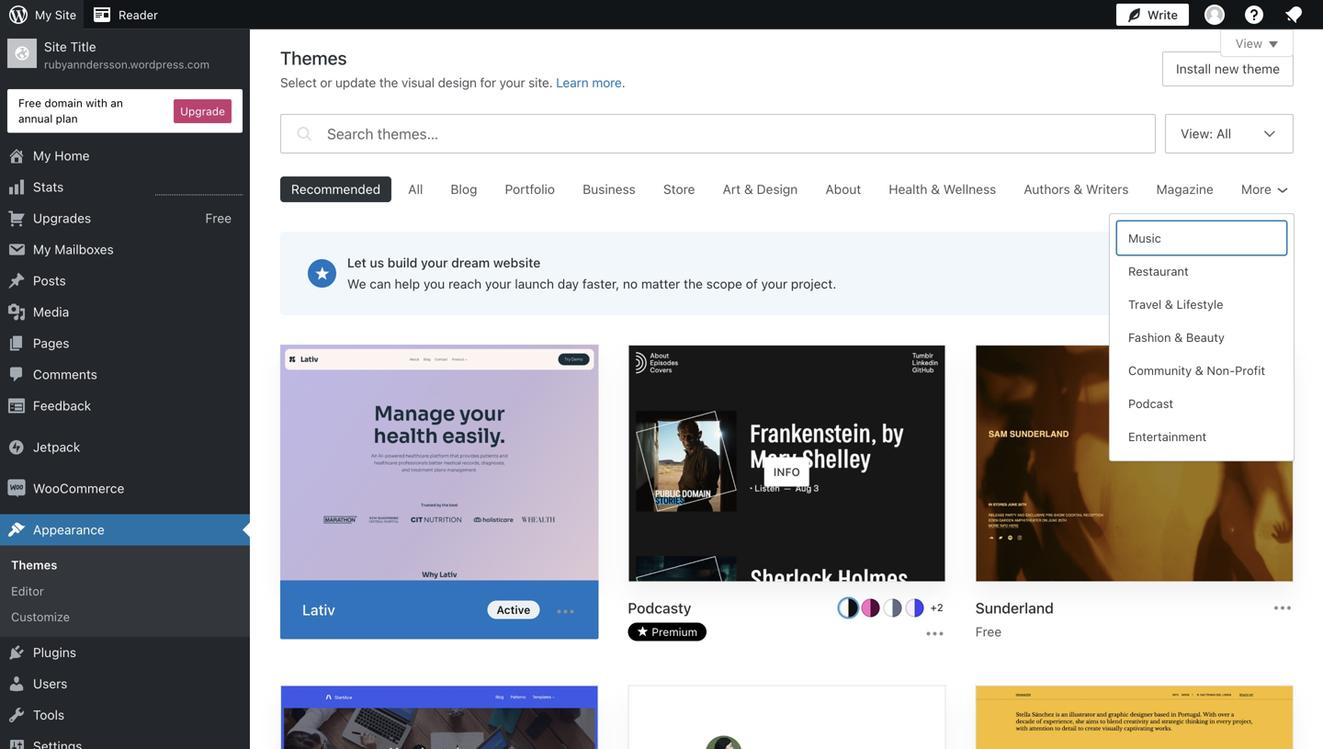 Task type: describe. For each thing, give the bounding box(es) containing it.
sunderland is a simple theme that supports full-site editing. it comes with a set of minimal templates and design settings that can be manipulated through global styles. use it to build something beautiful. image
[[977, 346, 1293, 583]]

blog
[[451, 182, 477, 197]]

site title rubyanndersson.wordpress.com
[[44, 39, 210, 71]]

your right of
[[762, 276, 788, 291]]

theme
[[1243, 61, 1280, 76]]

writers
[[1086, 182, 1129, 197]]

media
[[33, 304, 69, 319]]

site.
[[529, 75, 553, 90]]

mailboxes
[[55, 242, 114, 257]]

customize
[[11, 610, 70, 624]]

view button
[[1220, 29, 1294, 57]]

recommended
[[291, 182, 381, 197]]

travel & lifestyle
[[1129, 297, 1224, 311]]

health
[[889, 182, 928, 197]]

we
[[347, 276, 366, 291]]

new
[[1215, 61, 1239, 76]]

closed image
[[1269, 41, 1278, 48]]

reader link
[[84, 0, 165, 29]]

art & design button
[[712, 176, 809, 202]]

wellness
[[944, 182, 996, 197]]

for
[[480, 75, 496, 90]]

my mailboxes
[[33, 242, 114, 257]]

& for design
[[744, 182, 753, 197]]

podcast button
[[1118, 387, 1287, 420]]

let's get started link
[[1120, 256, 1243, 291]]

magazine
[[1157, 182, 1214, 197]]

img image for jetpack
[[7, 438, 26, 456]]

you
[[424, 276, 445, 291]]

& for beauty
[[1175, 330, 1183, 344]]

woocommerce
[[33, 481, 124, 496]]

write
[[1148, 8, 1178, 22]]

let
[[347, 255, 367, 270]]

my site
[[35, 8, 76, 22]]

day
[[558, 276, 579, 291]]

an
[[111, 96, 123, 109]]

profit
[[1235, 363, 1266, 377]]

free for free
[[205, 210, 232, 226]]

travel & lifestyle button
[[1118, 288, 1287, 321]]

more options for theme podcasty image
[[924, 622, 946, 645]]

active
[[497, 603, 531, 616]]

the inside themes select or update the visual design for your site. learn more .
[[379, 75, 398, 90]]

feedback link
[[0, 390, 250, 421]]

get started
[[1164, 266, 1230, 281]]

art & design
[[723, 182, 798, 197]]

my mailboxes link
[[0, 234, 250, 265]]

free domain with an annual plan
[[18, 96, 123, 125]]

podcasty
[[628, 599, 692, 616]]

non-
[[1207, 363, 1235, 377]]

reader
[[119, 8, 158, 22]]

.
[[622, 75, 625, 90]]

media link
[[0, 296, 250, 328]]

learn more link
[[556, 75, 622, 90]]

lativ
[[302, 601, 335, 618]]

more options for theme sunderland image
[[1272, 597, 1294, 619]]

build
[[388, 255, 418, 270]]

all button
[[397, 176, 434, 202]]

0 vertical spatial site
[[55, 8, 76, 22]]

all inside dropdown button
[[1217, 126, 1232, 141]]

themes for themes
[[11, 558, 57, 572]]

appearance link
[[0, 514, 250, 546]]

& for non-
[[1195, 363, 1204, 377]]

authors & writers button
[[1013, 176, 1140, 202]]

posts link
[[0, 265, 250, 296]]

recommended button
[[280, 176, 392, 202]]

project.
[[791, 276, 837, 291]]

jetpack link
[[0, 432, 250, 463]]

music button
[[1118, 221, 1287, 255]]

travel
[[1129, 297, 1162, 311]]

group containing music
[[1118, 221, 1287, 453]]

with
[[86, 96, 107, 109]]

lativ is a wordpress block theme specifically designed for businesses and startups. it offers fresh, vibrant color palettes and sleek, modern templates that are perfect for companies looking to establish a bold and innovative online presence. image
[[280, 345, 599, 584]]

manage your notifications image
[[1283, 4, 1305, 26]]

community
[[1129, 363, 1192, 377]]

more button
[[1231, 176, 1294, 202]]

reach
[[449, 276, 482, 291]]

customize link
[[0, 604, 250, 630]]

authors
[[1024, 182, 1070, 197]]

scope
[[707, 276, 743, 291]]

view:
[[1181, 126, 1213, 141]]

community & non-profit button
[[1118, 354, 1287, 387]]

& for wellness
[[931, 182, 940, 197]]

free inside sunderland free
[[976, 624, 1002, 639]]

my for my site
[[35, 8, 52, 22]]

select
[[280, 75, 317, 90]]

restaurant button
[[1118, 255, 1287, 288]]

free for free domain with an annual plan
[[18, 96, 41, 109]]

tools
[[33, 707, 64, 723]]

jetpack
[[33, 439, 80, 455]]

Search search field
[[327, 115, 1155, 153]]

install new theme
[[1176, 61, 1280, 76]]

health & wellness button
[[878, 176, 1008, 202]]

my home
[[33, 148, 90, 163]]



Task type: locate. For each thing, give the bounding box(es) containing it.
write link
[[1117, 0, 1189, 29]]

home
[[55, 148, 90, 163]]

& for writers
[[1074, 182, 1083, 197]]

the inside let us build your dream website we can help you reach your launch day faster, no matter the scope of your project.
[[684, 276, 703, 291]]

fashion & beauty
[[1129, 330, 1225, 344]]

editor
[[11, 584, 44, 598]]

magazine button
[[1146, 176, 1225, 202]]

& right art
[[744, 182, 753, 197]]

plugins
[[33, 645, 76, 660]]

highest hourly views 0 image
[[155, 183, 243, 195]]

0 vertical spatial the
[[379, 75, 398, 90]]

woocommerce link
[[0, 473, 250, 504]]

img image for woocommerce
[[7, 479, 26, 498]]

0 vertical spatial all
[[1217, 126, 1232, 141]]

0 vertical spatial img image
[[7, 438, 26, 456]]

1 vertical spatial site
[[44, 39, 67, 54]]

music
[[1129, 231, 1162, 245]]

business
[[583, 182, 636, 197]]

faster,
[[583, 276, 620, 291]]

0 horizontal spatial themes
[[11, 558, 57, 572]]

restaurant
[[1129, 264, 1189, 278]]

about button
[[815, 176, 872, 202]]

more options for theme lativ image
[[554, 600, 577, 622]]

premium button
[[628, 622, 707, 641]]

themes
[[280, 47, 347, 68], [11, 558, 57, 572]]

site inside site title rubyanndersson.wordpress.com
[[44, 39, 67, 54]]

img image left woocommerce
[[7, 479, 26, 498]]

2 vertical spatial free
[[976, 624, 1002, 639]]

launch
[[515, 276, 554, 291]]

annual plan
[[18, 112, 78, 125]]

0 vertical spatial themes
[[280, 47, 347, 68]]

0 horizontal spatial free
[[18, 96, 41, 109]]

startace is your ultimate business theme design. it is pretty valuable in assisting users in building their corporate websites, being established companies, or budding startups. image
[[281, 686, 598, 749]]

img image
[[7, 438, 26, 456], [7, 479, 26, 498]]

themes up editor
[[11, 558, 57, 572]]

can
[[370, 276, 391, 291]]

the left the 'visual'
[[379, 75, 398, 90]]

us
[[370, 255, 384, 270]]

site up title
[[55, 8, 76, 22]]

podcast
[[1129, 397, 1174, 410]]

my site link
[[0, 0, 84, 29]]

&
[[744, 182, 753, 197], [931, 182, 940, 197], [1074, 182, 1083, 197], [1165, 297, 1174, 311], [1175, 330, 1183, 344], [1195, 363, 1204, 377]]

themes link
[[0, 552, 250, 578]]

0 horizontal spatial all
[[408, 182, 423, 197]]

& right health
[[931, 182, 940, 197]]

2 vertical spatial my
[[33, 242, 51, 257]]

the left scope on the top
[[684, 276, 703, 291]]

& left writers at the right top
[[1074, 182, 1083, 197]]

domain
[[44, 96, 83, 109]]

0 horizontal spatial the
[[379, 75, 398, 90]]

learn more
[[556, 75, 622, 90]]

let's get started
[[1133, 266, 1230, 281]]

my home link
[[0, 140, 250, 171]]

1 vertical spatial all
[[408, 182, 423, 197]]

business button
[[572, 176, 647, 202]]

your up you
[[421, 255, 448, 270]]

+2 button
[[928, 599, 946, 617]]

all right view:
[[1217, 126, 1232, 141]]

all inside button
[[408, 182, 423, 197]]

upgrades
[[33, 211, 91, 226]]

hey is a simple personal blog theme. image
[[629, 686, 945, 749]]

your
[[500, 75, 525, 90], [421, 255, 448, 270], [485, 276, 511, 291], [762, 276, 788, 291]]

free up annual plan
[[18, 96, 41, 109]]

help image
[[1243, 4, 1266, 26]]

site
[[55, 8, 76, 22], [44, 39, 67, 54]]

lifestyle
[[1177, 297, 1224, 311]]

1 img image from the top
[[7, 438, 26, 456]]

0 vertical spatial free
[[18, 96, 41, 109]]

pages
[[33, 336, 69, 351]]

1 horizontal spatial the
[[684, 276, 703, 291]]

site left title
[[44, 39, 67, 54]]

free inside free domain with an annual plan
[[18, 96, 41, 109]]

of
[[746, 276, 758, 291]]

your inside themes select or update the visual design for your site. learn more .
[[500, 75, 525, 90]]

stats link
[[0, 171, 250, 203]]

sunderland
[[976, 599, 1054, 616]]

themes select or update the visual design for your site. learn more .
[[280, 47, 625, 90]]

about
[[826, 182, 861, 197]]

art
[[723, 182, 741, 197]]

themes up or
[[280, 47, 347, 68]]

free down sunderland
[[976, 624, 1002, 639]]

open search image
[[293, 109, 316, 158]]

update
[[335, 75, 376, 90]]

my left home
[[33, 148, 51, 163]]

2 horizontal spatial free
[[976, 624, 1002, 639]]

my for my mailboxes
[[33, 242, 51, 257]]

my profile image
[[1205, 5, 1225, 25]]

view
[[1236, 36, 1263, 50]]

group
[[1118, 221, 1287, 453]]

sunderland free
[[976, 599, 1054, 639]]

img image inside the 'jetpack' link
[[7, 438, 26, 456]]

let us build your dream website we can help you reach your launch day faster, no matter the scope of your project.
[[347, 255, 837, 291]]

& left beauty
[[1175, 330, 1183, 344]]

sometimes your podcast episode cover arts deserve more attention than regular thumbnails offer. if you think so, then podcasty is the theme design for your podcast site. image
[[629, 346, 945, 583]]

let's
[[1133, 266, 1161, 281]]

my for my home
[[33, 148, 51, 163]]

store button
[[652, 176, 706, 202]]

+2
[[931, 602, 944, 614]]

free down highest hourly views 0 "image"
[[205, 210, 232, 226]]

view: all
[[1181, 126, 1232, 141]]

organizer has a simple structure and displays only the necessary information a real portfolio can benefit from. it's ready to be used by designers, artists, architects, and creators. image
[[977, 686, 1293, 749]]

community & non-profit
[[1129, 363, 1266, 377]]

your down website
[[485, 276, 511, 291]]

stats
[[33, 179, 64, 194]]

premium
[[652, 625, 698, 638]]

1 horizontal spatial themes
[[280, 47, 347, 68]]

& right travel
[[1165, 297, 1174, 311]]

my left 'reader' link
[[35, 8, 52, 22]]

tools link
[[0, 700, 250, 731]]

1 vertical spatial img image
[[7, 479, 26, 498]]

1 vertical spatial the
[[684, 276, 703, 291]]

img image inside the woocommerce link
[[7, 479, 26, 498]]

img image left jetpack
[[7, 438, 26, 456]]

no
[[623, 276, 638, 291]]

more
[[1242, 182, 1272, 197]]

1 horizontal spatial free
[[205, 210, 232, 226]]

feedback
[[33, 398, 91, 413]]

my
[[35, 8, 52, 22], [33, 148, 51, 163], [33, 242, 51, 257]]

website
[[493, 255, 541, 270]]

fashion & beauty button
[[1118, 321, 1287, 354]]

your right for
[[500, 75, 525, 90]]

authors & writers
[[1024, 182, 1129, 197]]

design
[[757, 182, 798, 197]]

None search field
[[280, 109, 1156, 158]]

rubyanndersson.wordpress.com
[[44, 58, 210, 71]]

all left blog at the top of the page
[[408, 182, 423, 197]]

1 horizontal spatial all
[[1217, 126, 1232, 141]]

pages link
[[0, 328, 250, 359]]

2 img image from the top
[[7, 479, 26, 498]]

design
[[438, 75, 477, 90]]

0 vertical spatial my
[[35, 8, 52, 22]]

view: all button
[[1165, 114, 1294, 301]]

themes for themes select or update the visual design for your site. learn more .
[[280, 47, 347, 68]]

1 vertical spatial my
[[33, 148, 51, 163]]

title
[[70, 39, 96, 54]]

& for lifestyle
[[1165, 297, 1174, 311]]

& left non-
[[1195, 363, 1204, 377]]

entertainment button
[[1118, 420, 1287, 453]]

1 vertical spatial free
[[205, 210, 232, 226]]

themes inside themes select or update the visual design for your site. learn more .
[[280, 47, 347, 68]]

1 vertical spatial themes
[[11, 558, 57, 572]]

install
[[1176, 61, 1211, 76]]

my up posts
[[33, 242, 51, 257]]

blog button
[[440, 176, 488, 202]]

posts
[[33, 273, 66, 288]]

free
[[18, 96, 41, 109], [205, 210, 232, 226], [976, 624, 1002, 639]]



Task type: vqa. For each thing, say whether or not it's contained in the screenshot.
'closed' 'icon'
yes



